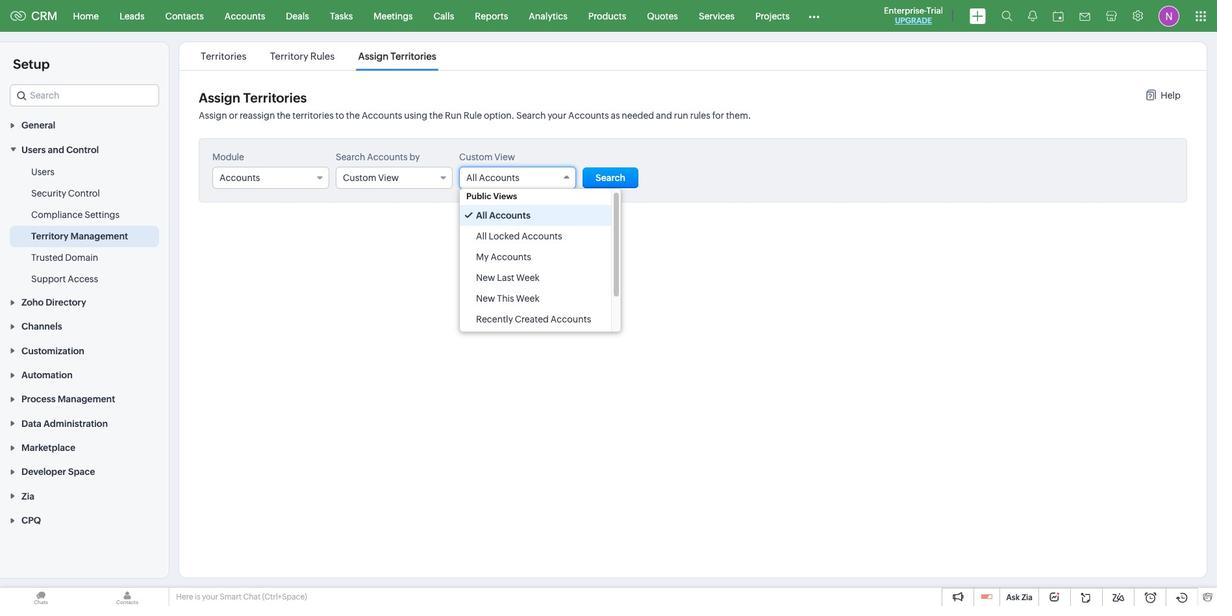 Task type: vqa. For each thing, say whether or not it's contained in the screenshot.
the - within the Donette Foller (Sample) - Printing Dimensions (Sample)
no



Task type: locate. For each thing, give the bounding box(es) containing it.
zia button
[[0, 484, 169, 509]]

0 horizontal spatial your
[[202, 593, 218, 602]]

2 week from the top
[[516, 294, 540, 304]]

search right the option.
[[517, 110, 546, 121]]

search
[[517, 110, 546, 121], [336, 152, 365, 162], [596, 173, 626, 183]]

0 vertical spatial control
[[66, 145, 99, 155]]

0 horizontal spatial and
[[48, 145, 64, 155]]

Search text field
[[10, 85, 159, 106]]

3 the from the left
[[430, 110, 443, 121]]

management for process management
[[58, 395, 115, 405]]

0 horizontal spatial custom view
[[343, 173, 399, 183]]

here is your smart chat (ctrl+space)
[[176, 593, 307, 602]]

users for users and control
[[21, 145, 46, 155]]

custom
[[459, 152, 493, 162], [343, 173, 377, 183]]

all locked accounts
[[476, 231, 563, 242]]

1 vertical spatial custom
[[343, 173, 377, 183]]

(ctrl+space)
[[262, 593, 307, 602]]

and
[[656, 110, 673, 121], [48, 145, 64, 155]]

week
[[516, 273, 540, 283], [516, 294, 540, 304]]

custom up public
[[459, 152, 493, 162]]

0 vertical spatial and
[[656, 110, 673, 121]]

projects
[[756, 11, 790, 21]]

1 vertical spatial users
[[31, 167, 55, 177]]

1 horizontal spatial search
[[517, 110, 546, 121]]

new left this
[[476, 294, 495, 304]]

week up created
[[516, 294, 540, 304]]

0 vertical spatial your
[[548, 110, 567, 121]]

and left 'run'
[[656, 110, 673, 121]]

management inside dropdown button
[[58, 395, 115, 405]]

1 horizontal spatial the
[[346, 110, 360, 121]]

created
[[515, 315, 549, 325]]

0 horizontal spatial zia
[[21, 492, 34, 502]]

assign territories down meetings
[[358, 51, 437, 62]]

create menu image
[[970, 8, 986, 24]]

view down search accounts by
[[378, 173, 399, 183]]

new for new last week
[[476, 273, 495, 283]]

space
[[68, 468, 95, 478]]

quotes link
[[637, 0, 689, 32]]

enterprise-trial upgrade
[[884, 6, 944, 25]]

territories down meetings
[[391, 51, 437, 62]]

assign or reassign the territories to the accounts using the run rule option. search your accounts as needed and run rules for them.
[[199, 110, 752, 121]]

all
[[467, 173, 477, 183], [476, 211, 488, 221], [476, 231, 487, 242]]

reports link
[[465, 0, 519, 32]]

new left last
[[476, 273, 495, 283]]

last
[[497, 273, 515, 283]]

territory for territory management
[[31, 231, 69, 242]]

Other Modules field
[[800, 6, 828, 26]]

0 vertical spatial territory
[[270, 51, 309, 62]]

1 vertical spatial new
[[476, 294, 495, 304]]

list box containing all accounts
[[460, 189, 622, 351]]

automation button
[[0, 363, 169, 387]]

custom view
[[459, 152, 515, 162], [343, 173, 399, 183]]

my accounts
[[476, 252, 531, 263]]

view up all accounts field at the top of the page
[[495, 152, 515, 162]]

users up users link
[[21, 145, 46, 155]]

1 horizontal spatial view
[[495, 152, 515, 162]]

all up my
[[476, 231, 487, 242]]

assign left or
[[199, 110, 227, 121]]

assign down meetings
[[358, 51, 389, 62]]

search down to
[[336, 152, 365, 162]]

1 horizontal spatial your
[[548, 110, 567, 121]]

2 horizontal spatial search
[[596, 173, 626, 183]]

users
[[21, 145, 46, 155], [31, 167, 55, 177]]

custom down search accounts by
[[343, 173, 377, 183]]

process management
[[21, 395, 115, 405]]

zia up cpq
[[21, 492, 34, 502]]

mails image
[[1080, 13, 1091, 20]]

users inside region
[[31, 167, 55, 177]]

for
[[713, 110, 725, 121]]

1 horizontal spatial territory
[[270, 51, 309, 62]]

zia inside dropdown button
[[21, 492, 34, 502]]

2 horizontal spatial the
[[430, 110, 443, 121]]

all accounts
[[467, 173, 520, 183], [476, 211, 531, 221]]

and up users link
[[48, 145, 64, 155]]

0 horizontal spatial search
[[336, 152, 365, 162]]

search down as
[[596, 173, 626, 183]]

view
[[495, 152, 515, 162], [378, 173, 399, 183]]

accounts
[[225, 11, 265, 21], [362, 110, 403, 121], [569, 110, 609, 121], [367, 152, 408, 162], [220, 173, 260, 183], [479, 173, 520, 183], [490, 211, 531, 221], [522, 231, 563, 242], [491, 252, 531, 263], [551, 315, 592, 325]]

domain
[[65, 253, 98, 263]]

needed
[[622, 110, 655, 121]]

2 vertical spatial assign
[[199, 110, 227, 121]]

your right the option.
[[548, 110, 567, 121]]

0 vertical spatial all
[[467, 173, 477, 183]]

1 new from the top
[[476, 273, 495, 283]]

0 vertical spatial week
[[516, 273, 540, 283]]

list containing territories
[[189, 42, 448, 70]]

list box
[[460, 189, 622, 351]]

2 vertical spatial all
[[476, 231, 487, 242]]

accounts up the 'new last week'
[[491, 252, 531, 263]]

your
[[548, 110, 567, 121], [202, 593, 218, 602]]

territory left rules
[[270, 51, 309, 62]]

territories
[[201, 51, 247, 62], [391, 51, 437, 62], [243, 90, 307, 105]]

0 vertical spatial zia
[[21, 492, 34, 502]]

analytics link
[[519, 0, 578, 32]]

0 vertical spatial new
[[476, 273, 495, 283]]

profile image
[[1159, 6, 1180, 26]]

1 horizontal spatial custom
[[459, 152, 493, 162]]

assign territories up the reassign
[[199, 90, 307, 105]]

management inside the 'users and control' region
[[70, 231, 128, 242]]

using
[[404, 110, 428, 121]]

0 horizontal spatial view
[[378, 173, 399, 183]]

support access link
[[31, 273, 98, 286]]

compliance settings link
[[31, 208, 120, 221]]

all accounts up public views
[[467, 173, 520, 183]]

all down public
[[476, 211, 488, 221]]

data
[[21, 419, 42, 429]]

deals link
[[276, 0, 320, 32]]

meetings link
[[363, 0, 424, 32]]

accounts right created
[[551, 315, 592, 325]]

0 horizontal spatial the
[[277, 110, 291, 121]]

management up data administration dropdown button
[[58, 395, 115, 405]]

1 horizontal spatial assign territories
[[358, 51, 437, 62]]

mails element
[[1072, 1, 1099, 31]]

your right is
[[202, 593, 218, 602]]

control inside users and control dropdown button
[[66, 145, 99, 155]]

all accounts down views at the top left of the page
[[476, 211, 531, 221]]

help
[[1162, 90, 1181, 101]]

1 vertical spatial and
[[48, 145, 64, 155]]

assign up or
[[199, 90, 241, 105]]

1 vertical spatial assign
[[199, 90, 241, 105]]

users inside dropdown button
[[21, 145, 46, 155]]

directory
[[46, 298, 86, 308]]

1 vertical spatial zia
[[1022, 594, 1033, 603]]

0 vertical spatial users
[[21, 145, 46, 155]]

all inside field
[[467, 173, 477, 183]]

1 vertical spatial control
[[68, 188, 100, 199]]

1 vertical spatial your
[[202, 593, 218, 602]]

security control link
[[31, 187, 100, 200]]

zia right ask
[[1022, 594, 1033, 603]]

2 new from the top
[[476, 294, 495, 304]]

them.
[[726, 110, 752, 121]]

week for new this week
[[516, 294, 540, 304]]

week right last
[[516, 273, 540, 283]]

1 week from the top
[[516, 273, 540, 283]]

0 vertical spatial management
[[70, 231, 128, 242]]

list
[[189, 42, 448, 70]]

assign
[[358, 51, 389, 62], [199, 90, 241, 105], [199, 110, 227, 121]]

1 vertical spatial assign territories
[[199, 90, 307, 105]]

option
[[460, 330, 612, 351]]

all up public
[[467, 173, 477, 183]]

custom view up all accounts field at the top of the page
[[459, 152, 515, 162]]

chats image
[[0, 589, 82, 607]]

users for users
[[31, 167, 55, 177]]

leads
[[120, 11, 145, 21]]

territory up the trusted
[[31, 231, 69, 242]]

signals element
[[1021, 0, 1046, 32]]

1 vertical spatial all accounts
[[476, 211, 531, 221]]

my
[[476, 252, 489, 263]]

0 horizontal spatial territory
[[31, 231, 69, 242]]

territories down accounts link
[[201, 51, 247, 62]]

upgrade
[[895, 16, 933, 25]]

users and control button
[[0, 137, 169, 162]]

2 vertical spatial search
[[596, 173, 626, 183]]

0 vertical spatial assign territories
[[358, 51, 437, 62]]

the right the reassign
[[277, 110, 291, 121]]

module
[[213, 152, 244, 162]]

1 vertical spatial all
[[476, 211, 488, 221]]

accounts inside field
[[479, 173, 520, 183]]

territory management
[[31, 231, 128, 242]]

cpq button
[[0, 509, 169, 533]]

search inside button
[[596, 173, 626, 183]]

1 vertical spatial week
[[516, 294, 540, 304]]

accounts left using
[[362, 110, 403, 121]]

1 horizontal spatial custom view
[[459, 152, 515, 162]]

1 the from the left
[[277, 110, 291, 121]]

accounts up views at the top left of the page
[[479, 173, 520, 183]]

general
[[21, 120, 55, 131]]

recently
[[476, 315, 513, 325]]

run
[[445, 110, 462, 121]]

0 vertical spatial all accounts
[[467, 173, 520, 183]]

1 vertical spatial search
[[336, 152, 365, 162]]

1 horizontal spatial zia
[[1022, 594, 1033, 603]]

custom view down search accounts by
[[343, 173, 399, 183]]

new last week
[[476, 273, 540, 283]]

None field
[[10, 84, 159, 107]]

smart
[[220, 593, 242, 602]]

leads link
[[109, 0, 155, 32]]

1 vertical spatial territory
[[31, 231, 69, 242]]

territory inside the 'users and control' region
[[31, 231, 69, 242]]

control down general dropdown button at the top left of the page
[[66, 145, 99, 155]]

users up security
[[31, 167, 55, 177]]

search accounts by
[[336, 152, 420, 162]]

tasks
[[330, 11, 353, 21]]

the left 'run' on the left of the page
[[430, 110, 443, 121]]

users and control region
[[0, 162, 169, 290]]

1 vertical spatial management
[[58, 395, 115, 405]]

accounts link
[[214, 0, 276, 32]]

create menu element
[[962, 0, 994, 32]]

search button
[[583, 168, 639, 188]]

control up compliance settings
[[68, 188, 100, 199]]

the right to
[[346, 110, 360, 121]]

All Accounts field
[[459, 167, 576, 189]]

management down settings
[[70, 231, 128, 242]]



Task type: describe. For each thing, give the bounding box(es) containing it.
products
[[589, 11, 627, 21]]

new this week
[[476, 294, 540, 304]]

analytics
[[529, 11, 568, 21]]

marketplace
[[21, 443, 75, 454]]

calls
[[434, 11, 454, 21]]

locked
[[489, 231, 520, 242]]

0 vertical spatial assign
[[358, 51, 389, 62]]

contacts
[[165, 11, 204, 21]]

security control
[[31, 188, 100, 199]]

here
[[176, 593, 193, 602]]

enterprise-
[[884, 6, 927, 16]]

assign territories inside list
[[358, 51, 437, 62]]

developer space button
[[0, 460, 169, 484]]

0 horizontal spatial custom
[[343, 173, 377, 183]]

this
[[497, 294, 515, 304]]

general button
[[0, 113, 169, 137]]

setup
[[13, 57, 50, 71]]

0 vertical spatial custom
[[459, 152, 493, 162]]

signals image
[[1029, 10, 1038, 21]]

and inside dropdown button
[[48, 145, 64, 155]]

accounts down module
[[220, 173, 260, 183]]

trusted
[[31, 253, 63, 263]]

search element
[[994, 0, 1021, 32]]

crm
[[31, 9, 58, 23]]

public
[[467, 192, 492, 201]]

recently created accounts
[[476, 315, 592, 325]]

chat
[[243, 593, 261, 602]]

as
[[611, 110, 620, 121]]

users and control
[[21, 145, 99, 155]]

access
[[68, 274, 98, 284]]

home
[[73, 11, 99, 21]]

management for territory management
[[70, 231, 128, 242]]

security
[[31, 188, 66, 199]]

option.
[[484, 110, 515, 121]]

zoho directory
[[21, 298, 86, 308]]

ask
[[1007, 594, 1020, 603]]

territories up the reassign
[[243, 90, 307, 105]]

calendar image
[[1053, 11, 1064, 21]]

process
[[21, 395, 56, 405]]

contacts link
[[155, 0, 214, 32]]

reassign
[[240, 110, 275, 121]]

search for search
[[596, 173, 626, 183]]

deals
[[286, 11, 309, 21]]

compliance settings
[[31, 210, 120, 220]]

rules
[[311, 51, 335, 62]]

is
[[195, 593, 201, 602]]

automation
[[21, 370, 73, 381]]

search image
[[1002, 10, 1013, 21]]

control inside security control link
[[68, 188, 100, 199]]

services
[[699, 11, 735, 21]]

tasks link
[[320, 0, 363, 32]]

views
[[494, 192, 517, 201]]

to
[[336, 110, 344, 121]]

home link
[[63, 0, 109, 32]]

1 vertical spatial custom view
[[343, 173, 399, 183]]

territory management link
[[31, 230, 128, 243]]

settings
[[85, 210, 120, 220]]

public views
[[467, 192, 517, 201]]

support access
[[31, 274, 98, 284]]

0 vertical spatial custom view
[[459, 152, 515, 162]]

2 the from the left
[[346, 110, 360, 121]]

territories
[[293, 110, 334, 121]]

territory rules
[[270, 51, 335, 62]]

trusted domain
[[31, 253, 98, 263]]

developer
[[21, 468, 66, 478]]

trusted domain link
[[31, 251, 98, 264]]

products link
[[578, 0, 637, 32]]

users link
[[31, 166, 55, 179]]

0 vertical spatial search
[[517, 110, 546, 121]]

new for new this week
[[476, 294, 495, 304]]

ask zia
[[1007, 594, 1033, 603]]

rules
[[691, 110, 711, 121]]

territory rules link
[[268, 51, 337, 62]]

accounts right 'locked'
[[522, 231, 563, 242]]

channels button
[[0, 315, 169, 339]]

data administration button
[[0, 412, 169, 436]]

profile element
[[1152, 0, 1188, 32]]

accounts down views at the top left of the page
[[490, 211, 531, 221]]

accounts left as
[[569, 110, 609, 121]]

meetings
[[374, 11, 413, 21]]

contacts image
[[86, 589, 168, 607]]

zoho
[[21, 298, 44, 308]]

all accounts inside list box
[[476, 211, 531, 221]]

assign territories link
[[356, 51, 439, 62]]

week for new last week
[[516, 273, 540, 283]]

cpq
[[21, 516, 41, 526]]

0 horizontal spatial assign territories
[[199, 90, 307, 105]]

accounts up "territories" link
[[225, 11, 265, 21]]

zoho directory button
[[0, 290, 169, 315]]

reports
[[475, 11, 508, 21]]

crm link
[[10, 9, 58, 23]]

compliance
[[31, 210, 83, 220]]

search for search accounts by
[[336, 152, 365, 162]]

all accounts inside field
[[467, 173, 520, 183]]

0 vertical spatial view
[[495, 152, 515, 162]]

services link
[[689, 0, 746, 32]]

support
[[31, 274, 66, 284]]

calls link
[[424, 0, 465, 32]]

run
[[674, 110, 689, 121]]

trial
[[927, 6, 944, 16]]

territory for territory rules
[[270, 51, 309, 62]]

administration
[[44, 419, 108, 429]]

accounts left the 'by'
[[367, 152, 408, 162]]

channels
[[21, 322, 62, 332]]

marketplace button
[[0, 436, 169, 460]]

1 vertical spatial view
[[378, 173, 399, 183]]

process management button
[[0, 387, 169, 412]]

projects link
[[746, 0, 800, 32]]

1 horizontal spatial and
[[656, 110, 673, 121]]



